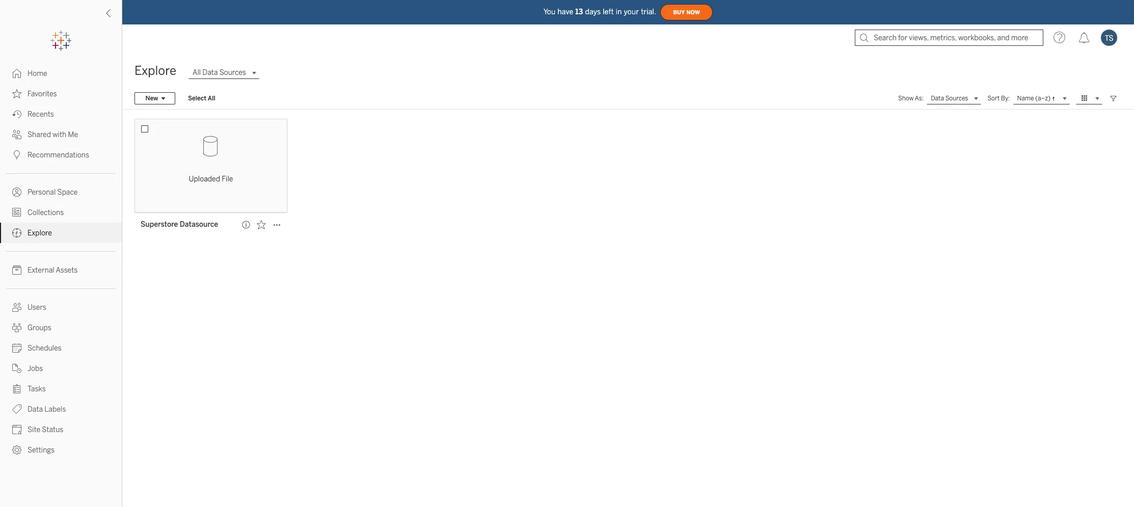 Task type: vqa. For each thing, say whether or not it's contained in the screenshot.
All
yes



Task type: describe. For each thing, give the bounding box(es) containing it.
schedules
[[28, 344, 61, 353]]

with
[[53, 131, 66, 139]]

recommendations
[[28, 151, 89, 160]]

data sources button
[[927, 92, 982, 105]]

data labels
[[28, 405, 66, 414]]

recents link
[[0, 104, 122, 124]]

data for data labels
[[28, 405, 43, 414]]

data for data sources
[[931, 95, 945, 102]]

site
[[28, 426, 40, 434]]

status
[[42, 426, 63, 434]]

select all button
[[181, 92, 222, 105]]

datasource
[[180, 220, 218, 229]]

data sources
[[931, 95, 969, 102]]

buy
[[674, 9, 685, 16]]

personal space link
[[0, 182, 122, 202]]

sources inside dropdown button
[[946, 95, 969, 102]]

1 horizontal spatial explore
[[135, 63, 176, 78]]

all inside "popup button"
[[193, 68, 201, 77]]

buy now button
[[661, 4, 713, 20]]

external assets
[[28, 266, 78, 275]]

external
[[28, 266, 54, 275]]

sources inside "popup button"
[[220, 68, 246, 77]]

tasks link
[[0, 379, 122, 399]]

navigation panel element
[[0, 31, 122, 460]]

me
[[68, 131, 78, 139]]

left
[[603, 7, 614, 16]]

assets
[[56, 266, 78, 275]]

recommendations link
[[0, 145, 122, 165]]

explore inside main navigation. press the up and down arrow keys to access links. element
[[28, 229, 52, 238]]

all data sources button
[[189, 67, 259, 79]]

show
[[899, 95, 914, 102]]

shared with me link
[[0, 124, 122, 145]]

tasks
[[28, 385, 46, 394]]

groups
[[28, 324, 51, 332]]

external assets link
[[0, 260, 122, 280]]

settings
[[28, 446, 55, 455]]

shared with me
[[28, 131, 78, 139]]

personal
[[28, 188, 56, 197]]

as:
[[916, 95, 924, 102]]

sort by:
[[988, 95, 1011, 102]]

select all
[[188, 95, 215, 102]]

data labels link
[[0, 399, 122, 420]]

you have 13 days left in your trial.
[[544, 7, 657, 16]]

favorites link
[[0, 84, 122, 104]]

name (a–z)
[[1018, 94, 1051, 102]]

groups link
[[0, 318, 122, 338]]

sort
[[988, 95, 1000, 102]]

new button
[[135, 92, 175, 105]]

personal space
[[28, 188, 78, 197]]

main navigation. press the up and down arrow keys to access links. element
[[0, 63, 122, 460]]

name
[[1018, 94, 1035, 102]]

site status link
[[0, 420, 122, 440]]

collections link
[[0, 202, 122, 223]]

trial.
[[641, 7, 657, 16]]

show as:
[[899, 95, 924, 102]]

data inside "popup button"
[[203, 68, 218, 77]]

have
[[558, 7, 574, 16]]

uploaded
[[189, 175, 220, 184]]



Task type: locate. For each thing, give the bounding box(es) containing it.
1 horizontal spatial sources
[[946, 95, 969, 102]]

data left labels
[[28, 405, 43, 414]]

1 vertical spatial all
[[208, 95, 215, 102]]

home link
[[0, 63, 122, 84]]

by:
[[1002, 95, 1011, 102]]

space
[[57, 188, 78, 197]]

(a–z)
[[1036, 94, 1051, 102]]

users
[[28, 303, 46, 312]]

uploaded file
[[189, 175, 233, 184]]

0 horizontal spatial data
[[28, 405, 43, 414]]

new
[[146, 95, 158, 102]]

sources
[[220, 68, 246, 77], [946, 95, 969, 102]]

explore
[[135, 63, 176, 78], [28, 229, 52, 238]]

0 horizontal spatial all
[[193, 68, 201, 77]]

you
[[544, 7, 556, 16]]

settings link
[[0, 440, 122, 460]]

shared
[[28, 131, 51, 139]]

1 vertical spatial sources
[[946, 95, 969, 102]]

recents
[[28, 110, 54, 119]]

1 horizontal spatial all
[[208, 95, 215, 102]]

now
[[687, 9, 701, 16]]

days
[[585, 7, 601, 16]]

1 vertical spatial explore
[[28, 229, 52, 238]]

data up the 'select all' button
[[203, 68, 218, 77]]

collections
[[28, 209, 64, 217]]

grid view image
[[1081, 94, 1090, 103]]

all right select
[[208, 95, 215, 102]]

sources up the 'select all' button
[[220, 68, 246, 77]]

all data sources
[[193, 68, 246, 77]]

13
[[576, 7, 583, 16]]

in
[[616, 7, 622, 16]]

2 vertical spatial data
[[28, 405, 43, 414]]

0 vertical spatial explore
[[135, 63, 176, 78]]

labels
[[45, 405, 66, 414]]

file
[[222, 175, 233, 184]]

all inside button
[[208, 95, 215, 102]]

all up select
[[193, 68, 201, 77]]

explore down collections
[[28, 229, 52, 238]]

data right as:
[[931, 95, 945, 102]]

explore link
[[0, 223, 122, 243]]

1 vertical spatial data
[[931, 95, 945, 102]]

favorites
[[28, 90, 57, 98]]

jobs
[[28, 365, 43, 373]]

data inside dropdown button
[[931, 95, 945, 102]]

data inside main navigation. press the up and down arrow keys to access links. element
[[28, 405, 43, 414]]

0 vertical spatial data
[[203, 68, 218, 77]]

name (a–z) button
[[1014, 92, 1071, 105]]

superstore
[[141, 220, 178, 229]]

select
[[188, 95, 207, 102]]

home
[[28, 69, 47, 78]]

jobs link
[[0, 358, 122, 379]]

site status
[[28, 426, 63, 434]]

explore up new popup button
[[135, 63, 176, 78]]

data
[[203, 68, 218, 77], [931, 95, 945, 102], [28, 405, 43, 414]]

users link
[[0, 297, 122, 318]]

schedules link
[[0, 338, 122, 358]]

superstore datasource
[[141, 220, 218, 229]]

0 vertical spatial sources
[[220, 68, 246, 77]]

0 horizontal spatial sources
[[220, 68, 246, 77]]

sources left sort
[[946, 95, 969, 102]]

0 vertical spatial all
[[193, 68, 201, 77]]

1 horizontal spatial data
[[203, 68, 218, 77]]

2 horizontal spatial data
[[931, 95, 945, 102]]

your
[[624, 7, 639, 16]]

buy now
[[674, 9, 701, 16]]

Search for views, metrics, workbooks, and more text field
[[855, 30, 1044, 46]]

0 horizontal spatial explore
[[28, 229, 52, 238]]

all
[[193, 68, 201, 77], [208, 95, 215, 102]]



